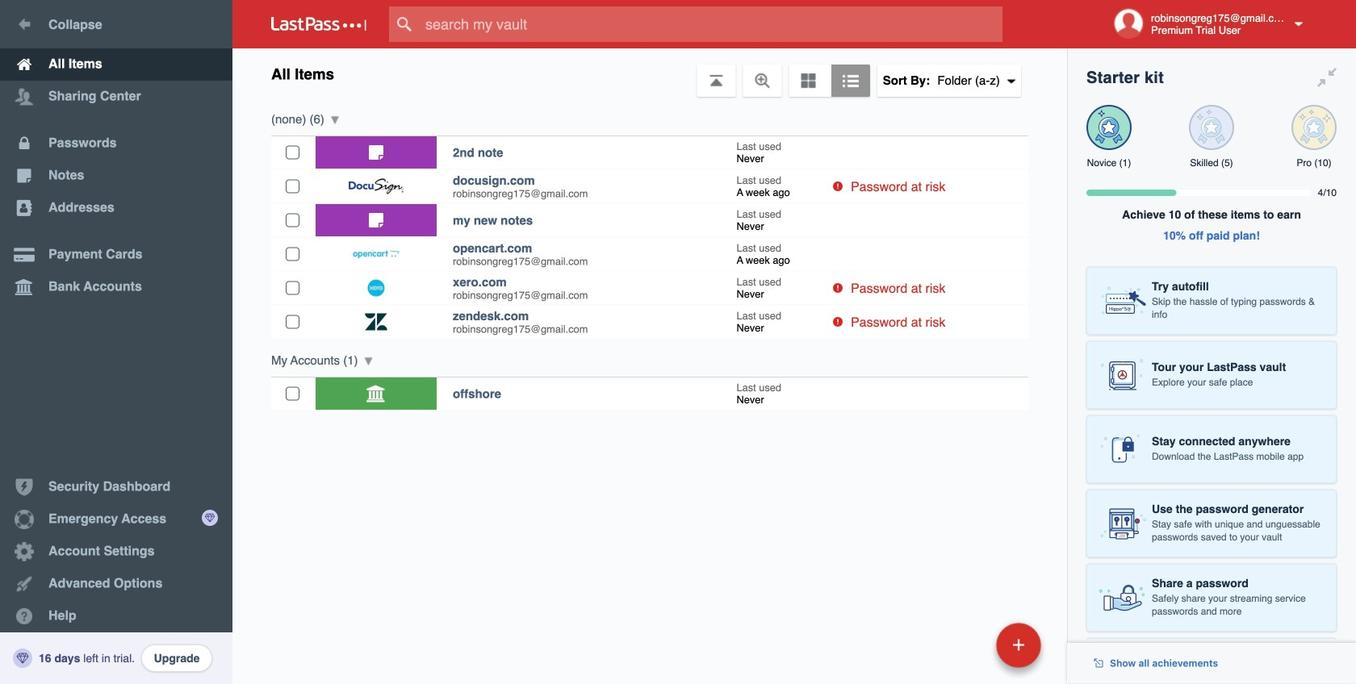 Task type: describe. For each thing, give the bounding box(es) containing it.
vault options navigation
[[233, 48, 1067, 97]]

lastpass image
[[271, 17, 367, 31]]

search my vault text field
[[389, 6, 1034, 42]]



Task type: locate. For each thing, give the bounding box(es) containing it.
main navigation navigation
[[0, 0, 233, 685]]

new item navigation
[[885, 618, 1051, 685]]

new item element
[[885, 623, 1047, 669]]

Search search field
[[389, 6, 1034, 42]]



Task type: vqa. For each thing, say whether or not it's contained in the screenshot.
Lastpass image
yes



